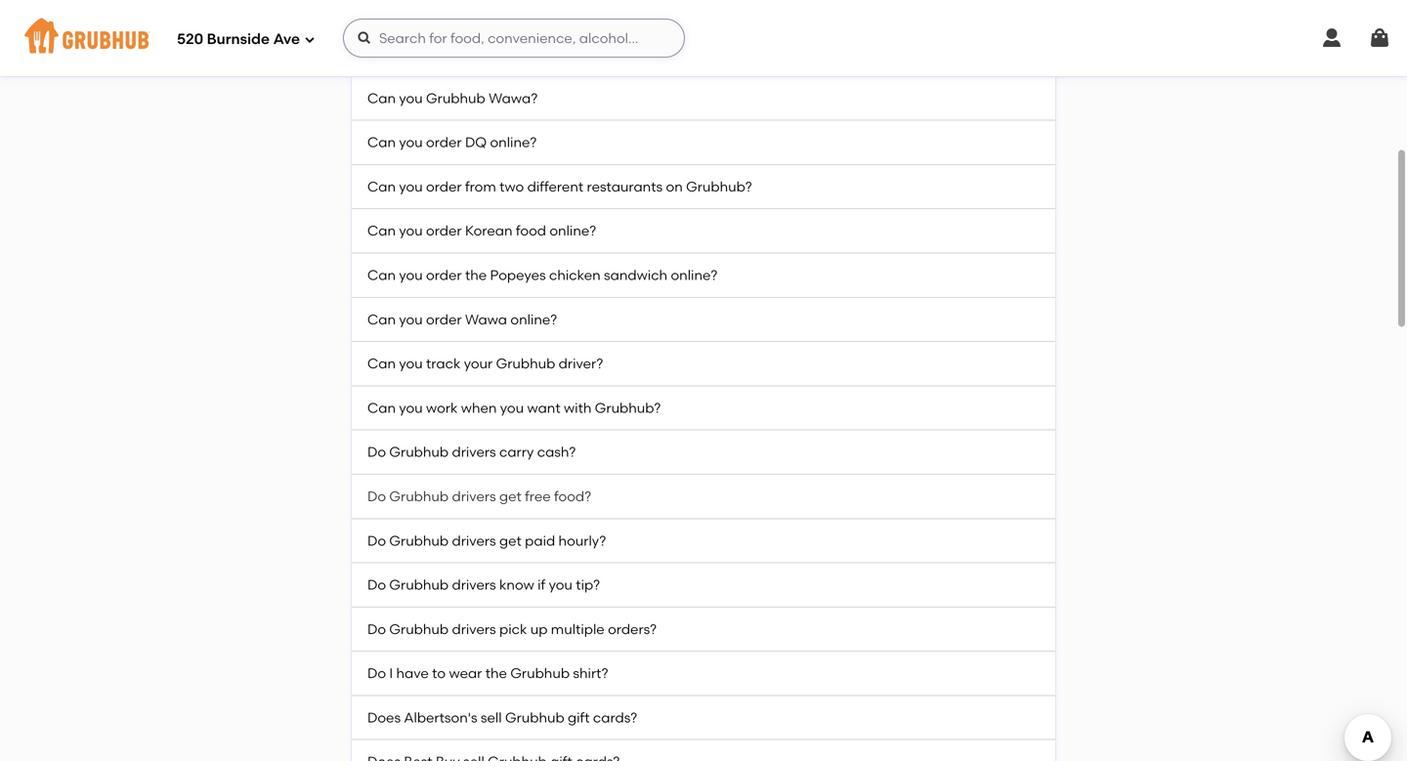 Task type: describe. For each thing, give the bounding box(es) containing it.
grubhub up have at the left bottom of the page
[[389, 621, 449, 638]]

delivered? for can you get dairy queen delivered?
[[538, 1, 606, 18]]

garden
[[488, 45, 539, 62]]

get left "free"
[[500, 488, 522, 505]]

get left dairy
[[426, 1, 449, 18]]

grubhub down do grubhub drivers get paid hourly?
[[389, 577, 449, 593]]

do i have to wear the grubhub shirt? link
[[352, 652, 1056, 696]]

olive
[[452, 45, 485, 62]]

if
[[538, 577, 546, 593]]

grubhub? inside 'link'
[[595, 400, 661, 416]]

can you get olive garden delivered?
[[368, 45, 611, 62]]

can you order the popeyes chicken sandwich online? link
[[352, 254, 1056, 298]]

you for can you get olive garden delivered?
[[399, 45, 423, 62]]

grubhub down "up"
[[511, 665, 570, 682]]

can you track your grubhub driver?
[[368, 355, 603, 372]]

work
[[426, 400, 458, 416]]

you right if
[[549, 577, 573, 593]]

when
[[461, 400, 497, 416]]

popeyes
[[490, 267, 546, 283]]

can you work when you want with grubhub? link
[[352, 386, 1056, 431]]

can you order korean food online?
[[368, 223, 597, 239]]

you for can you get dairy queen delivered?
[[399, 1, 423, 18]]

can you get dairy queen delivered? link
[[352, 0, 1056, 32]]

you for can you order from two different restaurants on grubhub?
[[399, 178, 423, 195]]

can for can you order from two different restaurants on grubhub?
[[368, 178, 396, 195]]

hourly?
[[559, 533, 606, 549]]

can for can you work when you want with grubhub?
[[368, 400, 396, 416]]

can you order wawa online?
[[368, 311, 557, 328]]

order for from
[[426, 178, 462, 195]]

can you order from two different restaurants on grubhub? link
[[352, 165, 1056, 209]]

do for do i have to wear the grubhub shirt?
[[368, 665, 386, 682]]

1 horizontal spatial svg image
[[1321, 26, 1344, 50]]

you for can you work when you want with grubhub?
[[399, 400, 423, 416]]

do grubhub drivers get free food?
[[368, 488, 592, 505]]

grubhub down do grubhub drivers carry cash?
[[389, 488, 449, 505]]

do grubhub drivers pick up multiple orders? link
[[352, 608, 1056, 652]]

do grubhub drivers get free food? link
[[352, 475, 1056, 519]]

online? inside "link"
[[511, 311, 557, 328]]

burnside
[[207, 30, 270, 48]]

can for can you order the popeyes chicken sandwich online?
[[368, 267, 396, 283]]

you for can you grubhub wawa?
[[399, 90, 423, 106]]

online? down can you order korean food online? link
[[671, 267, 718, 283]]

order for dq
[[426, 134, 462, 151]]

does albertson's sell grubhub gift cards? link
[[352, 696, 1056, 741]]

i
[[389, 665, 393, 682]]

0 horizontal spatial svg image
[[357, 30, 372, 46]]

do for do grubhub drivers get free food?
[[368, 488, 386, 505]]

can for can you get dairy queen delivered?
[[368, 1, 396, 18]]

restaurants
[[587, 178, 663, 195]]

up
[[531, 621, 548, 638]]

orders?
[[608, 621, 657, 638]]

with
[[564, 400, 592, 416]]

you for can you track your grubhub driver?
[[399, 355, 423, 372]]

drivers for if
[[452, 577, 496, 593]]

0 horizontal spatial svg image
[[304, 34, 316, 45]]

you for can you order wawa online?
[[399, 311, 423, 328]]

do grubhub drivers get paid hourly? link
[[352, 519, 1056, 564]]

can for can you order wawa online?
[[368, 311, 396, 328]]

you left want
[[500, 400, 524, 416]]

can for can you get olive garden delivered?
[[368, 45, 396, 62]]

food?
[[554, 488, 592, 505]]

0 vertical spatial the
[[465, 267, 487, 283]]

want
[[527, 400, 561, 416]]

can you order dq online? link
[[352, 121, 1056, 165]]

main navigation navigation
[[0, 0, 1408, 76]]

get left the olive
[[426, 45, 449, 62]]

online? right food
[[550, 223, 597, 239]]

drivers for up
[[452, 621, 496, 638]]

do grubhub drivers know if you tip? link
[[352, 564, 1056, 608]]

wawa
[[465, 311, 507, 328]]

different
[[528, 178, 584, 195]]

grubhub up can you work when you want with grubhub?
[[496, 355, 556, 372]]

multiple
[[551, 621, 605, 638]]

can you order from two different restaurants on grubhub?
[[368, 178, 752, 195]]

online? right the dq
[[490, 134, 537, 151]]



Task type: vqa. For each thing, say whether or not it's contained in the screenshot.
Can you track your Grubhub driver?'s Can
yes



Task type: locate. For each thing, give the bounding box(es) containing it.
order for korean
[[426, 223, 462, 239]]

you for can you order korean food online?
[[399, 223, 423, 239]]

Search for food, convenience, alcohol... search field
[[343, 19, 685, 58]]

can you get dairy queen delivered?
[[368, 1, 606, 18]]

can you order dq online?
[[368, 134, 537, 151]]

3 order from the top
[[426, 223, 462, 239]]

queen
[[490, 1, 534, 18]]

does
[[368, 710, 401, 726]]

chicken
[[549, 267, 601, 283]]

4 order from the top
[[426, 267, 462, 283]]

1 horizontal spatial svg image
[[1369, 26, 1392, 50]]

can you order the popeyes chicken sandwich online?
[[368, 267, 718, 283]]

albertson's
[[404, 710, 478, 726]]

you left dairy
[[399, 1, 423, 18]]

9 can from the top
[[368, 355, 396, 372]]

get left the paid
[[500, 533, 522, 549]]

do for do grubhub drivers know if you tip?
[[368, 577, 386, 593]]

2 order from the top
[[426, 178, 462, 195]]

you inside "link"
[[399, 311, 423, 328]]

drivers for paid
[[452, 533, 496, 549]]

grubhub right sell
[[505, 710, 565, 726]]

paid
[[525, 533, 555, 549]]

10 can from the top
[[368, 400, 396, 416]]

6 do from the top
[[368, 665, 386, 682]]

free
[[525, 488, 551, 505]]

520
[[177, 30, 203, 48]]

delivered? right the garden
[[543, 45, 611, 62]]

do for do grubhub drivers pick up multiple orders?
[[368, 621, 386, 638]]

grubhub
[[426, 90, 486, 106], [496, 355, 556, 372], [389, 444, 449, 461], [389, 488, 449, 505], [389, 533, 449, 549], [389, 577, 449, 593], [389, 621, 449, 638], [511, 665, 570, 682], [505, 710, 565, 726]]

can
[[368, 1, 396, 18], [368, 45, 396, 62], [368, 90, 396, 106], [368, 134, 396, 151], [368, 178, 396, 195], [368, 223, 396, 239], [368, 267, 396, 283], [368, 311, 396, 328], [368, 355, 396, 372], [368, 400, 396, 416]]

can you order korean food online? link
[[352, 209, 1056, 254]]

1 vertical spatial the
[[486, 665, 507, 682]]

have
[[396, 665, 429, 682]]

1 horizontal spatial grubhub?
[[686, 178, 752, 195]]

drivers down do grubhub drivers get free food?
[[452, 533, 496, 549]]

the right wear
[[486, 665, 507, 682]]

order left "korean"
[[426, 223, 462, 239]]

order inside "link"
[[426, 311, 462, 328]]

driver?
[[559, 355, 603, 372]]

drivers inside 'do grubhub drivers know if you tip?' link
[[452, 577, 496, 593]]

drivers left "carry"
[[452, 444, 496, 461]]

drivers down do grubhub drivers carry cash?
[[452, 488, 496, 505]]

drivers left pick
[[452, 621, 496, 638]]

0 horizontal spatial grubhub?
[[595, 400, 661, 416]]

dq
[[465, 134, 487, 151]]

do grubhub drivers carry cash? link
[[352, 431, 1056, 475]]

you up can you order wawa online?
[[399, 267, 423, 283]]

4 do from the top
[[368, 577, 386, 593]]

can you get olive garden delivered? link
[[352, 32, 1056, 77]]

grubhub down do grubhub drivers get free food?
[[389, 533, 449, 549]]

0 vertical spatial grubhub?
[[686, 178, 752, 195]]

do for do grubhub drivers get paid hourly?
[[368, 533, 386, 549]]

do grubhub drivers pick up multiple orders?
[[368, 621, 657, 638]]

you left the olive
[[399, 45, 423, 62]]

delivered?
[[538, 1, 606, 18], [543, 45, 611, 62]]

1 vertical spatial grubhub?
[[595, 400, 661, 416]]

you down can you grubhub wawa?
[[399, 134, 423, 151]]

tip?
[[576, 577, 600, 593]]

can for can you grubhub wawa?
[[368, 90, 396, 106]]

5 order from the top
[[426, 311, 462, 328]]

delivered? inside the can you get dairy queen delivered? link
[[538, 1, 606, 18]]

does albertson's sell grubhub gift cards?
[[368, 710, 638, 726]]

you left track
[[399, 355, 423, 372]]

do i have to wear the grubhub shirt?
[[368, 665, 609, 682]]

you for can you order the popeyes chicken sandwich online?
[[399, 267, 423, 283]]

grubhub? right with
[[595, 400, 661, 416]]

drivers inside do grubhub drivers pick up multiple orders? link
[[452, 621, 496, 638]]

to
[[432, 665, 446, 682]]

you
[[399, 1, 423, 18], [399, 45, 423, 62], [399, 90, 423, 106], [399, 134, 423, 151], [399, 178, 423, 195], [399, 223, 423, 239], [399, 267, 423, 283], [399, 311, 423, 328], [399, 355, 423, 372], [399, 400, 423, 416], [500, 400, 524, 416], [549, 577, 573, 593]]

track
[[426, 355, 461, 372]]

drivers inside do grubhub drivers get free food? link
[[452, 488, 496, 505]]

korean
[[465, 223, 513, 239]]

8 can from the top
[[368, 311, 396, 328]]

do grubhub drivers carry cash?
[[368, 444, 576, 461]]

two
[[500, 178, 524, 195]]

1 do from the top
[[368, 444, 386, 461]]

can you grubhub wawa?
[[368, 90, 538, 106]]

shirt?
[[573, 665, 609, 682]]

drivers for cash?
[[452, 444, 496, 461]]

can inside 'link'
[[368, 400, 396, 416]]

5 drivers from the top
[[452, 621, 496, 638]]

can for can you track your grubhub driver?
[[368, 355, 396, 372]]

drivers for free
[[452, 488, 496, 505]]

wawa?
[[489, 90, 538, 106]]

4 drivers from the top
[[452, 577, 496, 593]]

2 do from the top
[[368, 488, 386, 505]]

carry
[[500, 444, 534, 461]]

can you grubhub wawa? link
[[352, 77, 1056, 121]]

order left wawa
[[426, 311, 462, 328]]

3 do from the top
[[368, 533, 386, 549]]

online?
[[490, 134, 537, 151], [550, 223, 597, 239], [671, 267, 718, 283], [511, 311, 557, 328]]

grubhub?
[[686, 178, 752, 195], [595, 400, 661, 416]]

can inside "link"
[[368, 311, 396, 328]]

delivered? for can you get olive garden delivered?
[[543, 45, 611, 62]]

3 can from the top
[[368, 90, 396, 106]]

do for do grubhub drivers carry cash?
[[368, 444, 386, 461]]

can you track your grubhub driver? link
[[352, 342, 1056, 386]]

pick
[[500, 621, 527, 638]]

grubhub down work
[[389, 444, 449, 461]]

sandwich
[[604, 267, 668, 283]]

you down can you order dq online?
[[399, 178, 423, 195]]

order left the from
[[426, 178, 462, 195]]

from
[[465, 178, 496, 195]]

cash?
[[537, 444, 576, 461]]

5 do from the top
[[368, 621, 386, 638]]

1 drivers from the top
[[452, 444, 496, 461]]

sell
[[481, 710, 502, 726]]

svg image
[[1369, 26, 1392, 50], [357, 30, 372, 46]]

drivers inside do grubhub drivers carry cash? link
[[452, 444, 496, 461]]

drivers inside do grubhub drivers get paid hourly? link
[[452, 533, 496, 549]]

4 can from the top
[[368, 134, 396, 151]]

6 can from the top
[[368, 223, 396, 239]]

the left popeyes
[[465, 267, 487, 283]]

dairy
[[452, 1, 487, 18]]

order
[[426, 134, 462, 151], [426, 178, 462, 195], [426, 223, 462, 239], [426, 267, 462, 283], [426, 311, 462, 328]]

2 drivers from the top
[[452, 488, 496, 505]]

food
[[516, 223, 546, 239]]

3 drivers from the top
[[452, 533, 496, 549]]

do grubhub drivers know if you tip?
[[368, 577, 600, 593]]

2 can from the top
[[368, 45, 396, 62]]

order for the
[[426, 267, 462, 283]]

drivers
[[452, 444, 496, 461], [452, 488, 496, 505], [452, 533, 496, 549], [452, 577, 496, 593], [452, 621, 496, 638]]

do
[[368, 444, 386, 461], [368, 488, 386, 505], [368, 533, 386, 549], [368, 577, 386, 593], [368, 621, 386, 638], [368, 665, 386, 682]]

1 vertical spatial delivered?
[[543, 45, 611, 62]]

gift
[[568, 710, 590, 726]]

you up can you order dq online?
[[399, 90, 423, 106]]

1 can from the top
[[368, 1, 396, 18]]

get
[[426, 1, 449, 18], [426, 45, 449, 62], [500, 488, 522, 505], [500, 533, 522, 549]]

do grubhub drivers get paid hourly?
[[368, 533, 606, 549]]

can you work when you want with grubhub?
[[368, 400, 661, 416]]

can for can you order korean food online?
[[368, 223, 396, 239]]

your
[[464, 355, 493, 372]]

ave
[[273, 30, 300, 48]]

you for can you order dq online?
[[399, 134, 423, 151]]

can you order wawa online? link
[[352, 298, 1056, 342]]

order up can you order wawa online?
[[426, 267, 462, 283]]

online? down can you order the popeyes chicken sandwich online?
[[511, 311, 557, 328]]

5 can from the top
[[368, 178, 396, 195]]

grubhub up can you order dq online?
[[426, 90, 486, 106]]

delivered? right queen
[[538, 1, 606, 18]]

1 order from the top
[[426, 134, 462, 151]]

drivers left know
[[452, 577, 496, 593]]

you left work
[[399, 400, 423, 416]]

svg image
[[1321, 26, 1344, 50], [304, 34, 316, 45]]

grubhub? right on
[[686, 178, 752, 195]]

can for can you order dq online?
[[368, 134, 396, 151]]

0 vertical spatial delivered?
[[538, 1, 606, 18]]

7 can from the top
[[368, 267, 396, 283]]

cards?
[[593, 710, 638, 726]]

on
[[666, 178, 683, 195]]

you left wawa
[[399, 311, 423, 328]]

wear
[[449, 665, 482, 682]]

order for wawa
[[426, 311, 462, 328]]

520 burnside ave
[[177, 30, 300, 48]]

the
[[465, 267, 487, 283], [486, 665, 507, 682]]

you left "korean"
[[399, 223, 423, 239]]

delivered? inside can you get olive garden delivered? link
[[543, 45, 611, 62]]

know
[[500, 577, 534, 593]]

order left the dq
[[426, 134, 462, 151]]



